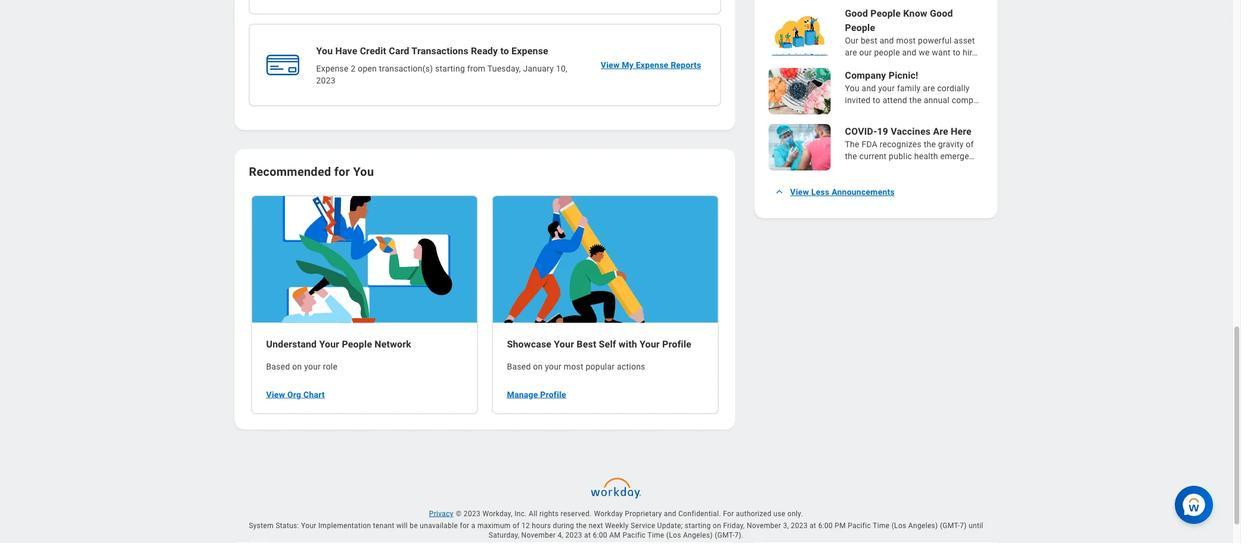 Task type: locate. For each thing, give the bounding box(es) containing it.
1 vertical spatial (los
[[667, 531, 682, 540]]

your inside company picnic! you and your family are cordially invited to attend the annual comp …
[[879, 83, 895, 93]]

starting down transactions
[[435, 64, 465, 74]]

1 horizontal spatial on
[[533, 362, 543, 372]]

0 vertical spatial …
[[973, 48, 978, 58]]

(los
[[892, 522, 907, 530], [667, 531, 682, 540]]

hir
[[963, 48, 973, 58]]

proprietary
[[625, 510, 662, 518]]

0 vertical spatial most
[[897, 36, 916, 46]]

1 horizontal spatial based
[[507, 362, 531, 372]]

system
[[249, 522, 274, 530]]

open
[[358, 64, 377, 74]]

0 horizontal spatial angeles)
[[683, 531, 713, 540]]

most down best
[[564, 362, 584, 372]]

1 vertical spatial for
[[460, 522, 470, 530]]

for right recommended
[[334, 165, 350, 179]]

0 vertical spatial angeles)
[[909, 522, 939, 530]]

pacific down service
[[623, 531, 646, 540]]

view my expense reports
[[601, 60, 702, 70]]

maximum
[[478, 522, 511, 530]]

view left my
[[601, 60, 620, 70]]

current
[[860, 151, 887, 161]]

of left 12
[[513, 522, 520, 530]]

2023 up a
[[464, 510, 481, 518]]

… down asset
[[973, 48, 978, 58]]

you for recommended for you
[[353, 165, 374, 179]]

2 vertical spatial you
[[353, 165, 374, 179]]

(gmt- left until
[[940, 522, 960, 530]]

0 horizontal spatial for
[[334, 165, 350, 179]]

0 vertical spatial time
[[873, 522, 890, 530]]

are inside good people know good people our best and most powerful asset are our people and we want to hir …
[[845, 48, 858, 58]]

3,
[[784, 522, 789, 530]]

view less announcements button
[[769, 180, 902, 204]]

starting
[[435, 64, 465, 74], [685, 522, 711, 530]]

use
[[774, 510, 786, 518]]

profile
[[663, 339, 692, 350], [541, 390, 567, 400]]

people left know
[[871, 8, 901, 19]]

on left friday,
[[713, 522, 722, 530]]

(los down the "update;"
[[667, 531, 682, 540]]

1 vertical spatial …
[[974, 95, 980, 105]]

1 horizontal spatial most
[[897, 36, 916, 46]]

0 vertical spatial (gmt-
[[940, 522, 960, 530]]

confidential.
[[679, 510, 721, 518]]

0 horizontal spatial your
[[304, 362, 321, 372]]

0 horizontal spatial time
[[648, 531, 665, 540]]

time
[[873, 522, 890, 530], [648, 531, 665, 540]]

for left a
[[460, 522, 470, 530]]

(gmt- down friday,
[[715, 531, 735, 540]]

to inside company picnic! you and your family are cordially invited to attend the annual comp …
[[873, 95, 881, 105]]

expense right my
[[636, 60, 669, 70]]

2 horizontal spatial on
[[713, 522, 722, 530]]

public
[[889, 151, 913, 161]]

reports
[[671, 60, 702, 70]]

view right 'chevron up small' image
[[791, 187, 809, 197]]

only.
[[788, 510, 803, 518]]

expense
[[512, 45, 549, 57], [636, 60, 669, 70], [316, 64, 349, 74]]

november down hours
[[522, 531, 556, 540]]

view less announcements
[[791, 187, 895, 197]]

november down 'authorized'
[[747, 522, 782, 530]]

your left role
[[304, 362, 321, 372]]

the down family
[[910, 95, 922, 105]]

0 horizontal spatial november
[[522, 531, 556, 540]]

and
[[880, 36, 894, 46], [903, 48, 917, 58], [862, 83, 876, 93], [664, 510, 677, 518]]

transactions
[[412, 45, 469, 57]]

1 vertical spatial you
[[845, 83, 860, 93]]

you inside company picnic! you and your family are cordially invited to attend the annual comp …
[[845, 83, 860, 93]]

your left best
[[554, 339, 574, 350]]

0 vertical spatial of
[[966, 140, 974, 149]]

are
[[845, 48, 858, 58], [923, 83, 936, 93]]

emerge
[[941, 151, 970, 161]]

implementation
[[319, 522, 371, 530]]

time down service
[[648, 531, 665, 540]]

angeles) down confidential.
[[683, 531, 713, 540]]

gravity
[[939, 140, 964, 149]]

1 vertical spatial of
[[513, 522, 520, 530]]

0 horizontal spatial view
[[266, 390, 285, 400]]

6:00 down next
[[593, 531, 608, 540]]

2 vertical spatial …
[[970, 151, 975, 161]]

on down showcase
[[533, 362, 543, 372]]

self
[[599, 339, 617, 350]]

people
[[871, 8, 901, 19], [845, 22, 876, 33], [342, 339, 372, 350]]

1 horizontal spatial pacific
[[848, 522, 871, 530]]

2023 down only.
[[791, 522, 808, 530]]

at down next
[[585, 531, 591, 540]]

good up our
[[845, 8, 868, 19]]

transaction(s)
[[379, 64, 433, 74]]

1 horizontal spatial 6:00
[[819, 522, 833, 530]]

to
[[501, 45, 509, 57], [953, 48, 961, 58], [873, 95, 881, 105]]

2 horizontal spatial expense
[[636, 60, 669, 70]]

1 horizontal spatial view
[[601, 60, 620, 70]]

1 vertical spatial 6:00
[[593, 531, 608, 540]]

your right status:
[[301, 522, 317, 530]]

2023 right 4,
[[566, 531, 583, 540]]

privacy © 2023 workday, inc. all rights reserved. workday proprietary and confidential. for authorized use only. system status: your implementation tenant will be unavailable for a maximum of 12 hours during the next weekly service update; starting on friday, november 3, 2023 at 6:00 pm pacific time (los angeles) (gmt-7) until saturday, november 4, 2023 at 6:00 am pacific time (los angeles) (gmt-7).
[[249, 510, 984, 540]]

(los right the pm
[[892, 522, 907, 530]]

view left org
[[266, 390, 285, 400]]

2 based from the left
[[507, 362, 531, 372]]

people left network
[[342, 339, 372, 350]]

1 vertical spatial angeles)
[[683, 531, 713, 540]]

view inside recommended for you list
[[266, 390, 285, 400]]

your up role
[[319, 339, 340, 350]]

the inside company picnic! you and your family are cordially invited to attend the annual comp …
[[910, 95, 922, 105]]

1 horizontal spatial for
[[460, 522, 470, 530]]

1 vertical spatial are
[[923, 83, 936, 93]]

update;
[[658, 522, 683, 530]]

0 horizontal spatial on
[[292, 362, 302, 372]]

0 vertical spatial (los
[[892, 522, 907, 530]]

1 vertical spatial pacific
[[623, 531, 646, 540]]

6:00 left the pm
[[819, 522, 833, 530]]

1 horizontal spatial are
[[923, 83, 936, 93]]

expense left 2
[[316, 64, 349, 74]]

profile inside manage profile button
[[541, 390, 567, 400]]

of inside the privacy © 2023 workday, inc. all rights reserved. workday proprietary and confidential. for authorized use only. system status: your implementation tenant will be unavailable for a maximum of 12 hours during the next weekly service update; starting on friday, november 3, 2023 at 6:00 pm pacific time (los angeles) (gmt-7) until saturday, november 4, 2023 at 6:00 am pacific time (los angeles) (gmt-7).
[[513, 522, 520, 530]]

card
[[389, 45, 410, 57]]

view org chart
[[266, 390, 325, 400]]

2 vertical spatial people
[[342, 339, 372, 350]]

you
[[316, 45, 333, 57], [845, 83, 860, 93], [353, 165, 374, 179]]

…
[[973, 48, 978, 58], [974, 95, 980, 105], [970, 151, 975, 161]]

of
[[966, 140, 974, 149], [513, 522, 520, 530]]

12
[[522, 522, 530, 530]]

1 horizontal spatial good
[[930, 8, 953, 19]]

and inside company picnic! you and your family are cordially invited to attend the annual comp …
[[862, 83, 876, 93]]

expense inside expense 2 open transaction(s) starting from tuesday, january 10, 2023
[[316, 64, 349, 74]]

people up our
[[845, 22, 876, 33]]

company
[[845, 70, 887, 81]]

starting inside expense 2 open transaction(s) starting from tuesday, january 10, 2023
[[435, 64, 465, 74]]

your up attend
[[879, 83, 895, 93]]

2023 inside expense 2 open transaction(s) starting from tuesday, january 10, 2023
[[316, 76, 336, 86]]

profile right manage
[[541, 390, 567, 400]]

©
[[456, 510, 462, 518]]

inc.
[[515, 510, 527, 518]]

0 vertical spatial november
[[747, 522, 782, 530]]

1 horizontal spatial angeles)
[[909, 522, 939, 530]]

footer
[[216, 473, 1017, 543]]

7)
[[960, 522, 967, 530]]

attend
[[883, 95, 908, 105]]

next
[[589, 522, 603, 530]]

1 horizontal spatial starting
[[685, 522, 711, 530]]

good
[[845, 8, 868, 19], [930, 8, 953, 19]]

0 vertical spatial profile
[[663, 339, 692, 350]]

2 vertical spatial view
[[266, 390, 285, 400]]

of down here
[[966, 140, 974, 149]]

0 horizontal spatial profile
[[541, 390, 567, 400]]

2 horizontal spatial to
[[953, 48, 961, 58]]

0 vertical spatial you
[[316, 45, 333, 57]]

angeles)
[[909, 522, 939, 530], [683, 531, 713, 540]]

1 horizontal spatial time
[[873, 522, 890, 530]]

have
[[335, 45, 358, 57]]

10,
[[556, 64, 568, 74]]

you have credit card transactions ready to expense
[[316, 45, 549, 57]]

the down reserved.
[[576, 522, 587, 530]]

1 vertical spatial profile
[[541, 390, 567, 400]]

best
[[861, 36, 878, 46]]

1 vertical spatial (gmt-
[[715, 531, 735, 540]]

to left 'hir'
[[953, 48, 961, 58]]

your for understand your people network
[[304, 362, 321, 372]]

2023
[[316, 76, 336, 86], [464, 510, 481, 518], [791, 522, 808, 530], [566, 531, 583, 540]]

2023 down have
[[316, 76, 336, 86]]

2 horizontal spatial your
[[879, 83, 895, 93]]

privacy link
[[428, 509, 455, 519]]

0 horizontal spatial are
[[845, 48, 858, 58]]

0 vertical spatial for
[[334, 165, 350, 179]]

your up manage profile button
[[545, 362, 562, 372]]

… inside good people know good people our best and most powerful asset are our people and we want to hir …
[[973, 48, 978, 58]]

most up people
[[897, 36, 916, 46]]

expense up january at the top
[[512, 45, 549, 57]]

starting down confidential.
[[685, 522, 711, 530]]

7).
[[735, 531, 744, 540]]

1 horizontal spatial (gmt-
[[940, 522, 960, 530]]

0 horizontal spatial starting
[[435, 64, 465, 74]]

2 horizontal spatial view
[[791, 187, 809, 197]]

0 vertical spatial pacific
[[848, 522, 871, 530]]

0 horizontal spatial to
[[501, 45, 509, 57]]

at right 3,
[[810, 522, 817, 530]]

unavailable
[[420, 522, 458, 530]]

manage
[[507, 390, 538, 400]]

to left attend
[[873, 95, 881, 105]]

1 horizontal spatial your
[[545, 362, 562, 372]]

based down the understand
[[266, 362, 290, 372]]

1 horizontal spatial you
[[353, 165, 374, 179]]

2 horizontal spatial you
[[845, 83, 860, 93]]

pacific right the pm
[[848, 522, 871, 530]]

1 good from the left
[[845, 8, 868, 19]]

1 horizontal spatial (los
[[892, 522, 907, 530]]

based down showcase
[[507, 362, 531, 372]]

1 vertical spatial most
[[564, 362, 584, 372]]

good right know
[[930, 8, 953, 19]]

1 horizontal spatial november
[[747, 522, 782, 530]]

… right annual
[[974, 95, 980, 105]]

0 vertical spatial at
[[810, 522, 817, 530]]

1 horizontal spatial to
[[873, 95, 881, 105]]

0 horizontal spatial most
[[564, 362, 584, 372]]

your
[[879, 83, 895, 93], [304, 362, 321, 372], [545, 362, 562, 372]]

from
[[467, 64, 486, 74]]

0 horizontal spatial based
[[266, 362, 290, 372]]

at
[[810, 522, 817, 530], [585, 531, 591, 540]]

to up tuesday,
[[501, 45, 509, 57]]

0 vertical spatial 6:00
[[819, 522, 833, 530]]

and up people
[[880, 36, 894, 46]]

and up the "update;"
[[664, 510, 677, 518]]

and down company
[[862, 83, 876, 93]]

november
[[747, 522, 782, 530], [522, 531, 556, 540]]

(gmt-
[[940, 522, 960, 530], [715, 531, 735, 540]]

time right the pm
[[873, 522, 890, 530]]

1 vertical spatial starting
[[685, 522, 711, 530]]

0 horizontal spatial good
[[845, 8, 868, 19]]

1 vertical spatial view
[[791, 187, 809, 197]]

0 horizontal spatial expense
[[316, 64, 349, 74]]

here
[[951, 126, 972, 137]]

angeles) left the 7)
[[909, 522, 939, 530]]

on for understand
[[292, 362, 302, 372]]

1 based from the left
[[266, 362, 290, 372]]

0 horizontal spatial (gmt-
[[715, 531, 735, 540]]

1 vertical spatial at
[[585, 531, 591, 540]]

0 horizontal spatial at
[[585, 531, 591, 540]]

are down our
[[845, 48, 858, 58]]

fda
[[862, 140, 878, 149]]

based on your most popular actions
[[507, 362, 646, 372]]

view
[[601, 60, 620, 70], [791, 187, 809, 197], [266, 390, 285, 400]]

1 horizontal spatial of
[[966, 140, 974, 149]]

your
[[319, 339, 340, 350], [554, 339, 574, 350], [640, 339, 660, 350], [301, 522, 317, 530]]

0 horizontal spatial of
[[513, 522, 520, 530]]

0 vertical spatial starting
[[435, 64, 465, 74]]

profile right "with"
[[663, 339, 692, 350]]

health
[[915, 151, 939, 161]]

0 vertical spatial are
[[845, 48, 858, 58]]

for
[[334, 165, 350, 179], [460, 522, 470, 530]]

good people know good people our best and most powerful asset are our people and we want to hir …
[[845, 8, 978, 58]]

our
[[860, 48, 872, 58]]

0 vertical spatial view
[[601, 60, 620, 70]]

footer containing privacy © 2023 workday, inc. all rights reserved. workday proprietary and confidential. for authorized use only. system status: your implementation tenant will be unavailable for a maximum of 12 hours during the next weekly service update; starting on friday, november 3, 2023 at 6:00 pm pacific time (los angeles) (gmt-7) until saturday, november 4, 2023 at 6:00 am pacific time (los angeles) (gmt-7).
[[216, 473, 1017, 543]]

powerful
[[919, 36, 952, 46]]

… down here
[[970, 151, 975, 161]]

6:00
[[819, 522, 833, 530], [593, 531, 608, 540]]

on down the understand
[[292, 362, 302, 372]]

recommended for you list
[[244, 195, 726, 416]]

are up annual
[[923, 83, 936, 93]]



Task type: describe. For each thing, give the bounding box(es) containing it.
people
[[875, 48, 900, 58]]

of inside the covid-19 vaccines are here the fda recognizes the gravity of the current public health emerge …
[[966, 140, 974, 149]]

status:
[[276, 522, 299, 530]]

manage profile
[[507, 390, 567, 400]]

saturday,
[[489, 531, 520, 540]]

recognizes
[[880, 140, 922, 149]]

based on your role
[[266, 362, 338, 372]]

on inside the privacy © 2023 workday, inc. all rights reserved. workday proprietary and confidential. for authorized use only. system status: your implementation tenant will be unavailable for a maximum of 12 hours during the next weekly service update; starting on friday, november 3, 2023 at 6:00 pm pacific time (los angeles) (gmt-7) until saturday, november 4, 2023 at 6:00 am pacific time (los angeles) (gmt-7).
[[713, 522, 722, 530]]

best
[[577, 339, 597, 350]]

rights
[[540, 510, 559, 518]]

privacy
[[429, 510, 454, 518]]

on for showcase
[[533, 362, 543, 372]]

tuesday,
[[488, 64, 521, 74]]

the up health
[[924, 140, 936, 149]]

view org chart button
[[262, 383, 330, 407]]

your inside the privacy © 2023 workday, inc. all rights reserved. workday proprietary and confidential. for authorized use only. system status: your implementation tenant will be unavailable for a maximum of 12 hours during the next weekly service update; starting on friday, november 3, 2023 at 6:00 pm pacific time (los angeles) (gmt-7) until saturday, november 4, 2023 at 6:00 am pacific time (los angeles) (gmt-7).
[[301, 522, 317, 530]]

view inside button
[[791, 187, 809, 197]]

cordially
[[938, 83, 970, 93]]

network
[[375, 339, 412, 350]]

announcements
[[832, 187, 895, 197]]

annual
[[924, 95, 950, 105]]

authorized
[[736, 510, 772, 518]]

a
[[472, 522, 476, 530]]

expense 2 open transaction(s) starting from tuesday, january 10, 2023
[[316, 64, 568, 86]]

chart
[[304, 390, 325, 400]]

recommended for you
[[249, 165, 374, 179]]

want
[[932, 48, 951, 58]]

1 horizontal spatial at
[[810, 522, 817, 530]]

credit
[[360, 45, 387, 57]]

covid-
[[845, 126, 878, 137]]

chevron up small image
[[774, 186, 786, 198]]

view for you have credit card transactions ready to expense
[[601, 60, 620, 70]]

comp
[[952, 95, 974, 105]]

your for showcase your best self with your profile
[[545, 362, 562, 372]]

starting inside the privacy © 2023 workday, inc. all rights reserved. workday proprietary and confidential. for authorized use only. system status: your implementation tenant will be unavailable for a maximum of 12 hours during the next weekly service update; starting on friday, november 3, 2023 at 6:00 pm pacific time (los angeles) (gmt-7) until saturday, november 4, 2023 at 6:00 am pacific time (los angeles) (gmt-7).
[[685, 522, 711, 530]]

0 horizontal spatial pacific
[[623, 531, 646, 540]]

your right "with"
[[640, 339, 660, 350]]

workday,
[[483, 510, 513, 518]]

19
[[878, 126, 889, 137]]

with
[[619, 339, 637, 350]]

be
[[410, 522, 418, 530]]

people inside recommended for you list
[[342, 339, 372, 350]]

less
[[812, 187, 830, 197]]

0 horizontal spatial (los
[[667, 531, 682, 540]]

family
[[898, 83, 921, 93]]

org
[[287, 390, 301, 400]]

4,
[[558, 531, 564, 540]]

january
[[523, 64, 554, 74]]

based for understand your people network
[[266, 362, 290, 372]]

friday,
[[724, 522, 745, 530]]

manage profile button
[[502, 383, 571, 407]]

view for understand your people network
[[266, 390, 285, 400]]

am
[[610, 531, 621, 540]]

and left "we"
[[903, 48, 917, 58]]

0 horizontal spatial 6:00
[[593, 531, 608, 540]]

covid-19 vaccines are here the fda recognizes the gravity of the current public health emerge …
[[845, 126, 975, 161]]

vaccines
[[891, 126, 931, 137]]

0 horizontal spatial you
[[316, 45, 333, 57]]

view my expense reports button
[[596, 53, 706, 77]]

… inside company picnic! you and your family are cordially invited to attend the annual comp …
[[974, 95, 980, 105]]

weekly
[[605, 522, 629, 530]]

understand your people network
[[266, 339, 412, 350]]

hours
[[532, 522, 551, 530]]

role
[[323, 362, 338, 372]]

the
[[845, 140, 860, 149]]

you for company picnic! you and your family are cordially invited to attend the annual comp …
[[845, 83, 860, 93]]

2
[[351, 64, 356, 74]]

most inside good people know good people our best and most powerful asset are our people and we want to hir …
[[897, 36, 916, 46]]

based for showcase your best self with your profile
[[507, 362, 531, 372]]

during
[[553, 522, 574, 530]]

showcase
[[507, 339, 552, 350]]

are
[[934, 126, 949, 137]]

until
[[969, 522, 984, 530]]

workday
[[594, 510, 623, 518]]

the inside the privacy © 2023 workday, inc. all rights reserved. workday proprietary and confidential. for authorized use only. system status: your implementation tenant will be unavailable for a maximum of 12 hours during the next weekly service update; starting on friday, november 3, 2023 at 6:00 pm pacific time (los angeles) (gmt-7) until saturday, november 4, 2023 at 6:00 am pacific time (los angeles) (gmt-7).
[[576, 522, 587, 530]]

most inside recommended for you list
[[564, 362, 584, 372]]

1 horizontal spatial expense
[[512, 45, 549, 57]]

ready
[[471, 45, 498, 57]]

1 horizontal spatial profile
[[663, 339, 692, 350]]

my
[[622, 60, 634, 70]]

actions
[[617, 362, 646, 372]]

showcase your best self with your profile
[[507, 339, 692, 350]]

will
[[397, 522, 408, 530]]

2 good from the left
[[930, 8, 953, 19]]

the down the
[[845, 151, 858, 161]]

tenant
[[373, 522, 395, 530]]

reserved.
[[561, 510, 592, 518]]

… inside the covid-19 vaccines are here the fda recognizes the gravity of the current public health emerge …
[[970, 151, 975, 161]]

understand
[[266, 339, 317, 350]]

all
[[529, 510, 538, 518]]

company picnic! you and your family are cordially invited to attend the annual comp …
[[845, 70, 980, 105]]

0 vertical spatial people
[[871, 8, 901, 19]]

are inside company picnic! you and your family are cordially invited to attend the annual comp …
[[923, 83, 936, 93]]

picnic!
[[889, 70, 919, 81]]

1 vertical spatial people
[[845, 22, 876, 33]]

for
[[723, 510, 734, 518]]

popular
[[586, 362, 615, 372]]

for inside the privacy © 2023 workday, inc. all rights reserved. workday proprietary and confidential. for authorized use only. system status: your implementation tenant will be unavailable for a maximum of 12 hours during the next weekly service update; starting on friday, november 3, 2023 at 6:00 pm pacific time (los angeles) (gmt-7) until saturday, november 4, 2023 at 6:00 am pacific time (los angeles) (gmt-7).
[[460, 522, 470, 530]]

recommended
[[249, 165, 331, 179]]

1 vertical spatial november
[[522, 531, 556, 540]]

and inside the privacy © 2023 workday, inc. all rights reserved. workday proprietary and confidential. for authorized use only. system status: your implementation tenant will be unavailable for a maximum of 12 hours during the next weekly service update; starting on friday, november 3, 2023 at 6:00 pm pacific time (los angeles) (gmt-7) until saturday, november 4, 2023 at 6:00 am pacific time (los angeles) (gmt-7).
[[664, 510, 677, 518]]

1 vertical spatial time
[[648, 531, 665, 540]]

to inside good people know good people our best and most powerful asset are our people and we want to hir …
[[953, 48, 961, 58]]

we
[[919, 48, 930, 58]]

expense inside button
[[636, 60, 669, 70]]



Task type: vqa. For each thing, say whether or not it's contained in the screenshot.
& associated with Desjardins
no



